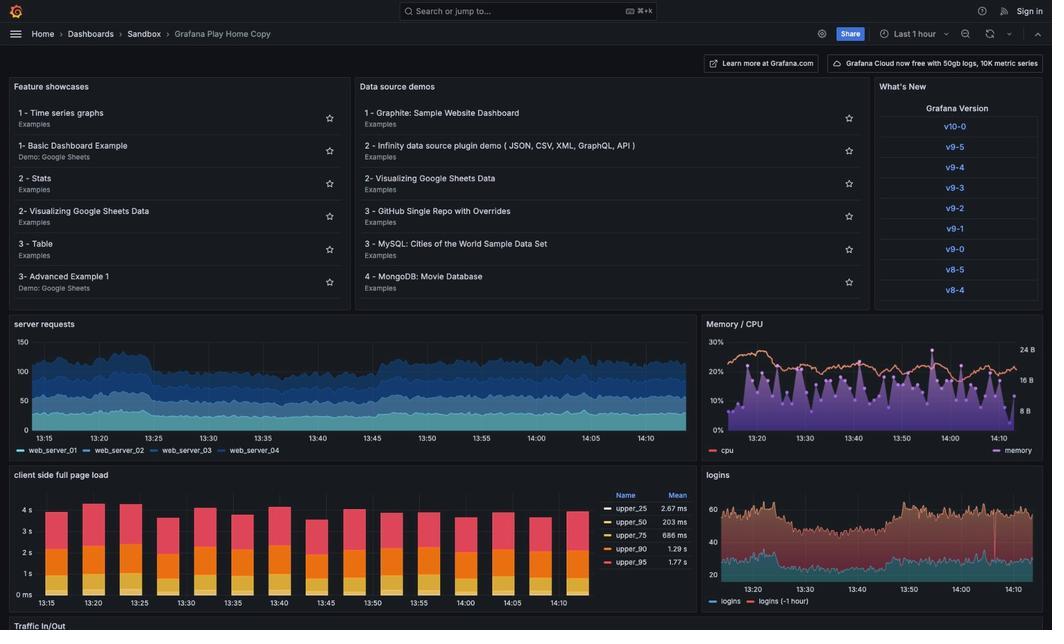 Task type: vqa. For each thing, say whether or not it's contained in the screenshot.
Undock menu image
no



Task type: locate. For each thing, give the bounding box(es) containing it.
mark "2- visualizing google sheets data" as favorite image up mark "3 - table" as favorite icon
[[325, 212, 334, 221]]

1 horizontal spatial mark "2- visualizing google sheets data" as favorite image
[[845, 179, 854, 188]]

0 vertical spatial mark "2- visualizing google sheets data" as favorite image
[[845, 179, 854, 188]]

news image
[[1000, 6, 1011, 16]]

mark "2- visualizing google sheets data" as favorite image down mark "2 - infinity data source plugin demo ( json, csv, xml, graphql, api )" as favorite icon
[[845, 179, 854, 188]]

0 horizontal spatial mark "2- visualizing google sheets data" as favorite image
[[325, 212, 334, 221]]

open menu image
[[9, 27, 23, 41]]

mark "2 - stats" as favorite image
[[325, 179, 334, 188]]

mark "1 - graphite: sample website dashboard" as favorite image
[[845, 114, 854, 123]]

mark "1- basic dashboard example" as favorite image
[[325, 146, 334, 155]]

dashboard settings image
[[818, 29, 828, 39]]

auto refresh turned off. choose refresh time interval image
[[1006, 29, 1015, 38]]

zoom out time range image
[[961, 29, 971, 39]]

mark "2- visualizing google sheets data" as favorite image
[[845, 179, 854, 188], [325, 212, 334, 221]]



Task type: describe. For each thing, give the bounding box(es) containing it.
refresh dashboard image
[[986, 29, 996, 39]]

mark "2 - infinity data source plugin demo ( json, csv, xml, graphql, api )" as favorite image
[[845, 146, 854, 155]]

mark "3- advanced example 1" as favorite image
[[325, 277, 334, 286]]

grafana image
[[9, 4, 23, 18]]

help image
[[978, 6, 988, 16]]

mark "3 - mysql: cities of the world sample data set" as favorite image
[[845, 245, 854, 254]]

mark "3 - github single repo with overrides" as favorite image
[[845, 212, 854, 221]]

1 vertical spatial mark "2- visualizing google sheets data" as favorite image
[[325, 212, 334, 221]]

mark "3 - table" as favorite image
[[325, 245, 334, 254]]

mark "1 -  time series graphs" as favorite image
[[325, 114, 334, 123]]

mark "4 - mongodb: movie database" as favorite image
[[845, 277, 854, 286]]



